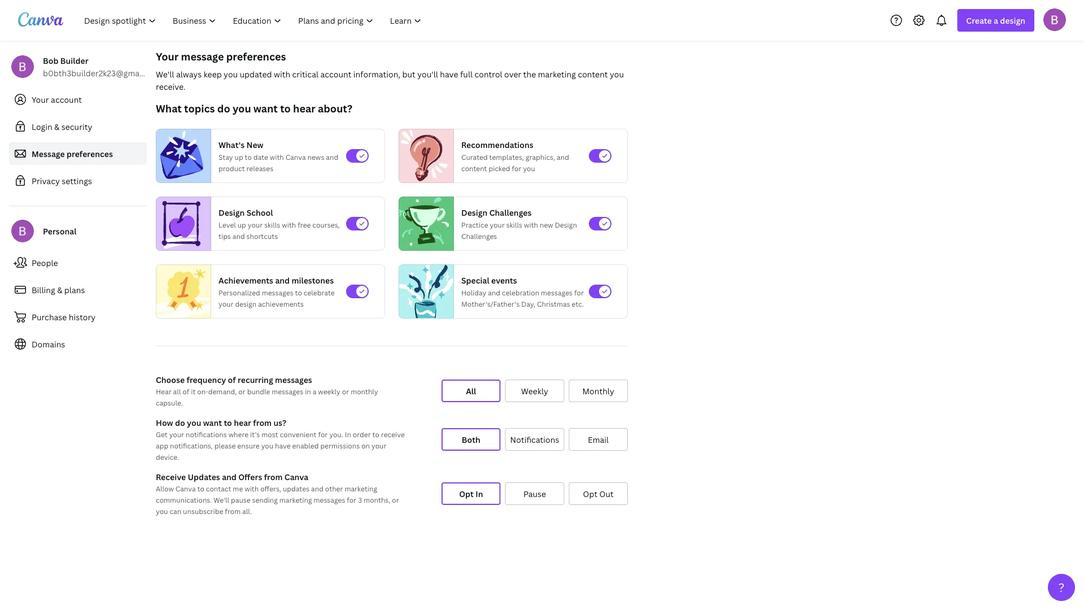 Task type: vqa. For each thing, say whether or not it's contained in the screenshot.
ENSURE
yes



Task type: locate. For each thing, give the bounding box(es) containing it.
1 horizontal spatial a
[[994, 15, 999, 26]]

and
[[326, 152, 338, 162], [557, 152, 569, 162], [233, 231, 245, 241], [275, 275, 290, 286], [488, 288, 501, 297], [222, 471, 237, 482], [311, 484, 324, 493]]

1 vertical spatial preferences
[[67, 148, 113, 159]]

1 skills from the left
[[264, 220, 280, 229]]

Opt In button
[[442, 482, 501, 505]]

from up 'offers,' on the bottom left of the page
[[264, 471, 283, 482]]

with left new
[[524, 220, 538, 229]]

1 horizontal spatial content
[[578, 69, 608, 79]]

1 horizontal spatial hear
[[293, 101, 316, 115]]

your down the personalized
[[219, 299, 234, 308]]

to inside receive updates and offers from canva allow canva to contact me with offers, updates and other marketing communications. we'll pause sending marketing messages for 3 months, or you can unsubscribe from all.
[[197, 484, 204, 493]]

1 horizontal spatial of
[[228, 374, 236, 385]]

0 vertical spatial a
[[994, 15, 999, 26]]

to right order
[[373, 430, 380, 439]]

new
[[540, 220, 553, 229]]

releases
[[247, 164, 274, 173]]

marketing for the
[[538, 69, 576, 79]]

1 vertical spatial your
[[32, 94, 49, 105]]

1 vertical spatial we'll
[[214, 495, 229, 504]]

product
[[219, 164, 245, 173]]

topic image for what's new
[[156, 129, 206, 183]]

1 vertical spatial want
[[203, 417, 222, 428]]

and inside achievements and milestones personalized messages to celebrate your design achievements
[[275, 275, 290, 286]]

topic image left practice on the top of page
[[399, 197, 449, 251]]

0 horizontal spatial have
[[275, 441, 291, 450]]

0 horizontal spatial design
[[219, 207, 245, 218]]

opt inside opt out button
[[583, 488, 598, 499]]

messages
[[262, 288, 294, 297], [541, 288, 573, 297], [275, 374, 312, 385], [272, 387, 303, 396], [314, 495, 345, 504]]

of
[[228, 374, 236, 385], [183, 387, 189, 396]]

we'll down contact
[[214, 495, 229, 504]]

marketing up 3 at the bottom of page
[[345, 484, 377, 493]]

Both button
[[442, 428, 501, 451]]

skills up 'shortcuts'
[[264, 220, 280, 229]]

have
[[440, 69, 458, 79], [275, 441, 291, 450]]

design up practice on the top of page
[[462, 207, 488, 218]]

2 opt from the left
[[583, 488, 598, 499]]

0 horizontal spatial want
[[203, 417, 222, 428]]

design
[[1001, 15, 1026, 26], [235, 299, 257, 308]]

topic image left curated
[[399, 129, 449, 183]]

0 horizontal spatial skills
[[264, 220, 280, 229]]

with
[[274, 69, 290, 79], [270, 152, 284, 162], [282, 220, 296, 229], [524, 220, 538, 229], [245, 484, 259, 493]]

& left plans
[[57, 284, 62, 295]]

1 horizontal spatial do
[[217, 101, 230, 115]]

skills left new
[[507, 220, 523, 229]]

billing & plans
[[32, 284, 85, 295]]

1 vertical spatial have
[[275, 441, 291, 450]]

we'll inside receive updates and offers from canva allow canva to contact me with offers, updates and other marketing communications. we'll pause sending marketing messages for 3 months, or you can unsubscribe from all.
[[214, 495, 229, 504]]

with inside the we'll always keep you updated with critical account information, but you'll have full control over the marketing content you receive.
[[274, 69, 290, 79]]

to down updates
[[197, 484, 204, 493]]

0 horizontal spatial we'll
[[156, 69, 174, 79]]

canva inside what's new stay up to date with canva news and product releases
[[286, 152, 306, 162]]

1 horizontal spatial want
[[254, 101, 278, 115]]

and left other
[[311, 484, 324, 493]]

1 vertical spatial do
[[175, 417, 185, 428]]

0 horizontal spatial in
[[345, 430, 351, 439]]

design up level
[[219, 207, 245, 218]]

picked
[[489, 164, 510, 173]]

purchase history
[[32, 312, 96, 322]]

and up achievements at left
[[275, 275, 290, 286]]

we'll up receive.
[[156, 69, 174, 79]]

marketing down updates
[[280, 495, 312, 504]]

domains
[[32, 339, 65, 349]]

to left date
[[245, 152, 252, 162]]

opt inside opt in button
[[459, 488, 474, 499]]

to
[[280, 101, 291, 115], [245, 152, 252, 162], [295, 288, 302, 297], [224, 417, 232, 428], [373, 430, 380, 439], [197, 484, 204, 493]]

messages inside receive updates and offers from canva allow canva to contact me with offers, updates and other marketing communications. we'll pause sending marketing messages for 3 months, or you can unsubscribe from all.
[[314, 495, 345, 504]]

marketing right the
[[538, 69, 576, 79]]

1 horizontal spatial marketing
[[345, 484, 377, 493]]

or left bundle
[[239, 387, 246, 396]]

and up mother's/father's
[[488, 288, 501, 297]]

for left 3 at the bottom of page
[[347, 495, 357, 504]]

0 vertical spatial canva
[[286, 152, 306, 162]]

your down school
[[248, 220, 263, 229]]

1 opt from the left
[[459, 488, 474, 499]]

privacy
[[32, 175, 60, 186]]

or right months,
[[392, 495, 399, 504]]

design inside design school level up your skills with free courses, tips and shortcuts
[[219, 207, 245, 218]]

other
[[325, 484, 343, 493]]

0 vertical spatial account
[[321, 69, 352, 79]]

messages down other
[[314, 495, 345, 504]]

1 vertical spatial up
[[238, 220, 246, 229]]

or
[[239, 387, 246, 396], [342, 387, 349, 396], [392, 495, 399, 504]]

do
[[217, 101, 230, 115], [175, 417, 185, 428]]

hear
[[293, 101, 316, 115], [234, 417, 251, 428]]

0 horizontal spatial account
[[51, 94, 82, 105]]

hear
[[156, 387, 172, 396]]

curated
[[462, 152, 488, 162]]

contact
[[206, 484, 231, 493]]

1 vertical spatial canva
[[285, 471, 309, 482]]

0 horizontal spatial a
[[313, 387, 317, 396]]

from
[[253, 417, 272, 428], [264, 471, 283, 482], [225, 506, 241, 516]]

2 vertical spatial marketing
[[280, 495, 312, 504]]

to down the milestones
[[295, 288, 302, 297]]

in inside how do you want to hear from us? get your notifications where it's most convenient for you. in order to receive app notifications, please ensure you have enabled permissions on your device.
[[345, 430, 351, 439]]

1 vertical spatial content
[[462, 164, 487, 173]]

in inside opt in button
[[476, 488, 483, 499]]

marketing inside the we'll always keep you updated with critical account information, but you'll have full control over the marketing content you receive.
[[538, 69, 576, 79]]

do right topics
[[217, 101, 230, 115]]

your inside design school level up your skills with free courses, tips and shortcuts
[[248, 220, 263, 229]]

for left you.
[[318, 430, 328, 439]]

0 horizontal spatial do
[[175, 417, 185, 428]]

0 horizontal spatial preferences
[[67, 148, 113, 159]]

2 horizontal spatial or
[[392, 495, 399, 504]]

1 horizontal spatial in
[[476, 488, 483, 499]]

sending
[[252, 495, 278, 504]]

plans
[[64, 284, 85, 295]]

0 horizontal spatial opt
[[459, 488, 474, 499]]

0 vertical spatial your
[[156, 49, 179, 63]]

all
[[173, 387, 181, 396]]

for
[[512, 164, 522, 173], [574, 288, 584, 297], [318, 430, 328, 439], [347, 495, 357, 504]]

0 vertical spatial content
[[578, 69, 608, 79]]

canva left news
[[286, 152, 306, 162]]

Opt Out button
[[569, 482, 628, 505]]

a
[[994, 15, 999, 26], [313, 387, 317, 396]]

0 vertical spatial in
[[345, 430, 351, 439]]

do right how
[[175, 417, 185, 428]]

messages up in
[[275, 374, 312, 385]]

and right news
[[326, 152, 338, 162]]

up right level
[[238, 220, 246, 229]]

design inside create a design 'dropdown button'
[[1001, 15, 1026, 26]]

0 vertical spatial preferences
[[226, 49, 286, 63]]

1 horizontal spatial or
[[342, 387, 349, 396]]

with left critical
[[274, 69, 290, 79]]

for inside special events holiday and celebration messages for mother's/father's day, christmas etc.
[[574, 288, 584, 297]]

0 horizontal spatial of
[[183, 387, 189, 396]]

1 horizontal spatial skills
[[507, 220, 523, 229]]

billing
[[32, 284, 55, 295]]

enabled
[[292, 441, 319, 450]]

1 vertical spatial &
[[57, 284, 62, 295]]

you inside recommendations curated templates, graphics, and content picked for you
[[523, 164, 535, 173]]

bob builder image
[[1044, 8, 1067, 31]]

you
[[224, 69, 238, 79], [610, 69, 624, 79], [233, 101, 251, 115], [523, 164, 535, 173], [187, 417, 201, 428], [261, 441, 273, 450], [156, 506, 168, 516]]

templates,
[[490, 152, 524, 162]]

0 horizontal spatial your
[[32, 94, 49, 105]]

canva up communications.
[[176, 484, 196, 493]]

0 vertical spatial we'll
[[156, 69, 174, 79]]

design down the personalized
[[235, 299, 257, 308]]

opt left "out"
[[583, 488, 598, 499]]

day,
[[522, 299, 536, 308]]

choose frequency of recurring messages hear all of it on-demand, or bundle messages in a weekly or monthly capsule.
[[156, 374, 378, 407]]

1 horizontal spatial design
[[462, 207, 488, 218]]

in
[[305, 387, 311, 396]]

weekly
[[318, 387, 341, 396]]

0 horizontal spatial hear
[[234, 417, 251, 428]]

about?
[[318, 101, 353, 115]]

0 vertical spatial &
[[54, 121, 60, 132]]

0 horizontal spatial design
[[235, 299, 257, 308]]

opt for opt in
[[459, 488, 474, 499]]

1 horizontal spatial account
[[321, 69, 352, 79]]

what's new stay up to date with canva news and product releases
[[219, 139, 338, 173]]

practice
[[462, 220, 488, 229]]

updated
[[240, 69, 272, 79]]

0 vertical spatial marketing
[[538, 69, 576, 79]]

& right 'login'
[[54, 121, 60, 132]]

information,
[[354, 69, 401, 79]]

most
[[262, 430, 278, 439]]

we'll inside the we'll always keep you updated with critical account information, but you'll have full control over the marketing content you receive.
[[156, 69, 174, 79]]

0 vertical spatial design
[[1001, 15, 1026, 26]]

opt in
[[459, 488, 483, 499]]

up inside design school level up your skills with free courses, tips and shortcuts
[[238, 220, 246, 229]]

1 vertical spatial marketing
[[345, 484, 377, 493]]

topic image left holiday
[[399, 262, 454, 321]]

create a design button
[[958, 9, 1035, 32]]

1 vertical spatial a
[[313, 387, 317, 396]]

for down templates,
[[512, 164, 522, 173]]

1 horizontal spatial we'll
[[214, 495, 229, 504]]

skills
[[264, 220, 280, 229], [507, 220, 523, 229]]

2 vertical spatial canva
[[176, 484, 196, 493]]

from up it's
[[253, 417, 272, 428]]

events
[[491, 275, 517, 286]]

want down updated
[[254, 101, 278, 115]]

what's
[[219, 139, 245, 150]]

billing & plans link
[[9, 279, 147, 301]]

content
[[578, 69, 608, 79], [462, 164, 487, 173]]

0 vertical spatial challenges
[[490, 207, 532, 218]]

for up etc.
[[574, 288, 584, 297]]

in right you.
[[345, 430, 351, 439]]

2 skills from the left
[[507, 220, 523, 229]]

opt down both
[[459, 488, 474, 499]]

1 horizontal spatial your
[[156, 49, 179, 63]]

tips
[[219, 231, 231, 241]]

0 vertical spatial from
[[253, 417, 272, 428]]

your up 'login'
[[32, 94, 49, 105]]

up right stay
[[235, 152, 243, 162]]

a inside 'dropdown button'
[[994, 15, 999, 26]]

and right graphics,
[[557, 152, 569, 162]]

your for your account
[[32, 94, 49, 105]]

message preferences link
[[9, 142, 147, 165]]

convenient
[[280, 430, 317, 439]]

preferences
[[226, 49, 286, 63], [67, 148, 113, 159]]

it's
[[250, 430, 260, 439]]

1 horizontal spatial opt
[[583, 488, 598, 499]]

monthly
[[583, 386, 615, 396]]

account inside the we'll always keep you updated with critical account information, but you'll have full control over the marketing content you receive.
[[321, 69, 352, 79]]

have down most
[[275, 441, 291, 450]]

design school level up your skills with free courses, tips and shortcuts
[[219, 207, 340, 241]]

with down offers
[[245, 484, 259, 493]]

up inside what's new stay up to date with canva news and product releases
[[235, 152, 243, 162]]

preferences down login & security link
[[67, 148, 113, 159]]

milestones
[[292, 275, 334, 286]]

content inside the we'll always keep you updated with critical account information, but you'll have full control over the marketing content you receive.
[[578, 69, 608, 79]]

b0bth3builder2k23@gmail.com
[[43, 68, 163, 78]]

recommendations curated templates, graphics, and content picked for you
[[462, 139, 569, 173]]

0 vertical spatial have
[[440, 69, 458, 79]]

of left 'it'
[[183, 387, 189, 396]]

account up login & security
[[51, 94, 82, 105]]

topic image for achievements and milestones
[[156, 262, 211, 321]]

have left full
[[440, 69, 458, 79]]

canva up updates
[[285, 471, 309, 482]]

with left free at left
[[282, 220, 296, 229]]

challenges down picked
[[490, 207, 532, 218]]

of up demand, at the left bottom
[[228, 374, 236, 385]]

topic image
[[156, 129, 206, 183], [399, 129, 449, 183], [156, 197, 206, 251], [399, 197, 449, 251], [156, 262, 211, 321], [399, 262, 454, 321]]

login & security
[[32, 121, 92, 132]]

0 vertical spatial of
[[228, 374, 236, 385]]

hear left about?
[[293, 101, 316, 115]]

bob
[[43, 55, 58, 66]]

your up always
[[156, 49, 179, 63]]

and inside recommendations curated templates, graphics, and content picked for you
[[557, 152, 569, 162]]

& for login
[[54, 121, 60, 132]]

messages up the christmas
[[541, 288, 573, 297]]

order
[[353, 430, 371, 439]]

account right critical
[[321, 69, 352, 79]]

or right weekly on the bottom left of page
[[342, 387, 349, 396]]

0 horizontal spatial content
[[462, 164, 487, 173]]

topics
[[184, 101, 215, 115]]

0 horizontal spatial or
[[239, 387, 246, 396]]

0 vertical spatial up
[[235, 152, 243, 162]]

from down the pause
[[225, 506, 241, 516]]

skills inside design school level up your skills with free courses, tips and shortcuts
[[264, 220, 280, 229]]

a right in
[[313, 387, 317, 396]]

messages up achievements at left
[[262, 288, 294, 297]]

unsubscribe
[[183, 506, 223, 516]]

topic image left the personalized
[[156, 262, 211, 321]]

topic image left tips
[[156, 197, 206, 251]]

1 vertical spatial in
[[476, 488, 483, 499]]

shortcuts
[[247, 231, 278, 241]]

1 horizontal spatial preferences
[[226, 49, 286, 63]]

2 horizontal spatial marketing
[[538, 69, 576, 79]]

to up what's new stay up to date with canva news and product releases
[[280, 101, 291, 115]]

0 vertical spatial do
[[217, 101, 230, 115]]

with right date
[[270, 152, 284, 162]]

1 vertical spatial design
[[235, 299, 257, 308]]

and inside design school level up your skills with free courses, tips and shortcuts
[[233, 231, 245, 241]]

topic image left stay
[[156, 129, 206, 183]]

in down both button
[[476, 488, 483, 499]]

design right new
[[555, 220, 577, 229]]

with inside design challenges practice your skills with new design challenges
[[524, 220, 538, 229]]

challenges down practice on the top of page
[[462, 231, 497, 241]]

1 vertical spatial challenges
[[462, 231, 497, 241]]

builder
[[60, 55, 88, 66]]

your for your message preferences
[[156, 49, 179, 63]]

and right tips
[[233, 231, 245, 241]]

0 vertical spatial hear
[[293, 101, 316, 115]]

christmas
[[537, 299, 570, 308]]

privacy settings link
[[9, 169, 147, 192]]

a right create
[[994, 15, 999, 26]]

1 horizontal spatial design
[[1001, 15, 1026, 26]]

1 vertical spatial account
[[51, 94, 82, 105]]

to inside what's new stay up to date with canva news and product releases
[[245, 152, 252, 162]]

always
[[176, 69, 202, 79]]

your right practice on the top of page
[[490, 220, 505, 229]]

design right create
[[1001, 15, 1026, 26]]

want up notifications
[[203, 417, 222, 428]]

celebrate
[[304, 288, 335, 297]]

preferences up updated
[[226, 49, 286, 63]]

on
[[362, 441, 370, 450]]

hear up where
[[234, 417, 251, 428]]

hear inside how do you want to hear from us? get your notifications where it's most convenient for you. in order to receive app notifications, please ensure you have enabled permissions on your device.
[[234, 417, 251, 428]]

security
[[61, 121, 92, 132]]

you.
[[330, 430, 343, 439]]

login
[[32, 121, 52, 132]]

1 vertical spatial hear
[[234, 417, 251, 428]]

bundle
[[247, 387, 270, 396]]

1 horizontal spatial have
[[440, 69, 458, 79]]

mother's/father's
[[462, 299, 520, 308]]



Task type: describe. For each thing, give the bounding box(es) containing it.
frequency
[[187, 374, 226, 385]]

up for what's
[[235, 152, 243, 162]]

a inside the choose frequency of recurring messages hear all of it on-demand, or bundle messages in a weekly or monthly capsule.
[[313, 387, 317, 396]]

opt for opt out
[[583, 488, 598, 499]]

with inside what's new stay up to date with canva news and product releases
[[270, 152, 284, 162]]

courses,
[[313, 220, 340, 229]]

2 vertical spatial from
[[225, 506, 241, 516]]

content inside recommendations curated templates, graphics, and content picked for you
[[462, 164, 487, 173]]

the
[[524, 69, 536, 79]]

1 vertical spatial of
[[183, 387, 189, 396]]

both
[[462, 434, 481, 445]]

permissions
[[321, 441, 360, 450]]

communications.
[[156, 495, 212, 504]]

control
[[475, 69, 503, 79]]

Notifications button
[[505, 428, 565, 451]]

new
[[247, 139, 264, 150]]

3
[[358, 495, 362, 504]]

and inside what's new stay up to date with canva news and product releases
[[326, 152, 338, 162]]

your inside design challenges practice your skills with new design challenges
[[490, 220, 505, 229]]

allow
[[156, 484, 174, 493]]

your account
[[32, 94, 82, 105]]

purchase history link
[[9, 306, 147, 328]]

or inside receive updates and offers from canva allow canva to contact me with offers, updates and other marketing communications. we'll pause sending marketing messages for 3 months, or you can unsubscribe from all.
[[392, 495, 399, 504]]

have inside the we'll always keep you updated with critical account information, but you'll have full control over the marketing content you receive.
[[440, 69, 458, 79]]

how do you want to hear from us? get your notifications where it's most convenient for you. in order to receive app notifications, please ensure you have enabled permissions on your device.
[[156, 417, 405, 462]]

achievements
[[219, 275, 273, 286]]

design inside achievements and milestones personalized messages to celebrate your design achievements
[[235, 299, 257, 308]]

full
[[460, 69, 473, 79]]

do inside how do you want to hear from us? get your notifications where it's most convenient for you. in order to receive app notifications, please ensure you have enabled permissions on your device.
[[175, 417, 185, 428]]

out
[[600, 488, 614, 499]]

message preferences
[[32, 148, 113, 159]]

can
[[170, 506, 181, 516]]

it
[[191, 387, 196, 396]]

bob builder b0bth3builder2k23@gmail.com
[[43, 55, 163, 78]]

notifications
[[510, 434, 559, 445]]

but
[[402, 69, 416, 79]]

0 horizontal spatial marketing
[[280, 495, 312, 504]]

special events holiday and celebration messages for mother's/father's day, christmas etc.
[[462, 275, 584, 308]]

critical
[[292, 69, 319, 79]]

recurring
[[238, 374, 273, 385]]

receive.
[[156, 81, 186, 92]]

news
[[308, 152, 324, 162]]

your right "get"
[[169, 430, 184, 439]]

all.
[[242, 506, 252, 516]]

free
[[298, 220, 311, 229]]

monthly
[[351, 387, 378, 396]]

and inside special events holiday and celebration messages for mother's/father's day, christmas etc.
[[488, 288, 501, 297]]

to up where
[[224, 417, 232, 428]]

settings
[[62, 175, 92, 186]]

& for billing
[[57, 284, 62, 295]]

recommendations
[[462, 139, 534, 150]]

have inside how do you want to hear from us? get your notifications where it's most convenient for you. in order to receive app notifications, please ensure you have enabled permissions on your device.
[[275, 441, 291, 450]]

and up me
[[222, 471, 237, 482]]

me
[[233, 484, 243, 493]]

updates
[[283, 484, 310, 493]]

opt out
[[583, 488, 614, 499]]

demand,
[[208, 387, 237, 396]]

personalized
[[219, 288, 260, 297]]

Pause button
[[505, 482, 565, 505]]

ensure
[[237, 441, 260, 450]]

up for design
[[238, 220, 246, 229]]

with inside receive updates and offers from canva allow canva to contact me with offers, updates and other marketing communications. we'll pause sending marketing messages for 3 months, or you can unsubscribe from all.
[[245, 484, 259, 493]]

Email button
[[569, 428, 628, 451]]

us?
[[274, 417, 286, 428]]

topic image for design school
[[156, 197, 206, 251]]

your inside achievements and milestones personalized messages to celebrate your design achievements
[[219, 299, 234, 308]]

messages inside achievements and milestones personalized messages to celebrate your design achievements
[[262, 288, 294, 297]]

pause
[[231, 495, 251, 504]]

keep
[[204, 69, 222, 79]]

school
[[247, 207, 273, 218]]

over
[[505, 69, 522, 79]]

special
[[462, 275, 490, 286]]

receive updates and offers from canva allow canva to contact me with offers, updates and other marketing communications. we'll pause sending marketing messages for 3 months, or you can unsubscribe from all.
[[156, 471, 399, 516]]

0 vertical spatial want
[[254, 101, 278, 115]]

personal
[[43, 226, 77, 236]]

Weekly button
[[505, 380, 565, 402]]

receive
[[381, 430, 405, 439]]

message
[[32, 148, 65, 159]]

design for design challenges
[[462, 207, 488, 218]]

email
[[588, 434, 609, 445]]

offers
[[239, 471, 262, 482]]

on-
[[197, 387, 208, 396]]

for inside recommendations curated templates, graphics, and content picked for you
[[512, 164, 522, 173]]

topic image for design challenges
[[399, 197, 449, 251]]

your right the on
[[372, 441, 387, 450]]

design for design school
[[219, 207, 245, 218]]

you'll
[[418, 69, 438, 79]]

from inside how do you want to hear from us? get your notifications where it's most convenient for you. in order to receive app notifications, please ensure you have enabled permissions on your device.
[[253, 417, 272, 428]]

purchase
[[32, 312, 67, 322]]

capsule.
[[156, 398, 183, 407]]

domains link
[[9, 333, 147, 355]]

level
[[219, 220, 236, 229]]

for inside receive updates and offers from canva allow canva to contact me with offers, updates and other marketing communications. we'll pause sending marketing messages for 3 months, or you can unsubscribe from all.
[[347, 495, 357, 504]]

1 vertical spatial from
[[264, 471, 283, 482]]

top level navigation element
[[77, 9, 431, 32]]

All button
[[442, 380, 501, 402]]

where
[[229, 430, 249, 439]]

holiday
[[462, 288, 487, 297]]

skills inside design challenges practice your skills with new design challenges
[[507, 220, 523, 229]]

what
[[156, 101, 182, 115]]

Monthly button
[[569, 380, 628, 402]]

all
[[466, 386, 476, 396]]

people link
[[9, 251, 147, 274]]

marketing for other
[[345, 484, 377, 493]]

topic image for recommendations
[[399, 129, 449, 183]]

want inside how do you want to hear from us? get your notifications where it's most convenient for you. in order to receive app notifications, please ensure you have enabled permissions on your device.
[[203, 417, 222, 428]]

2 horizontal spatial design
[[555, 220, 577, 229]]

topic image for special events
[[399, 262, 454, 321]]

offers,
[[260, 484, 281, 493]]

messages inside special events holiday and celebration messages for mother's/father's day, christmas etc.
[[541, 288, 573, 297]]

create a design
[[967, 15, 1026, 26]]

to inside achievements and milestones personalized messages to celebrate your design achievements
[[295, 288, 302, 297]]

messages left in
[[272, 387, 303, 396]]

canva for canva
[[176, 484, 196, 493]]

we'll always keep you updated with critical account information, but you'll have full control over the marketing content you receive.
[[156, 69, 624, 92]]

achievements and milestones personalized messages to celebrate your design achievements
[[219, 275, 335, 308]]

receive
[[156, 471, 186, 482]]

notifications
[[186, 430, 227, 439]]

with inside design school level up your skills with free courses, tips and shortcuts
[[282, 220, 296, 229]]

updates
[[188, 471, 220, 482]]

months,
[[364, 495, 391, 504]]

etc.
[[572, 299, 584, 308]]

canva for date
[[286, 152, 306, 162]]

for inside how do you want to hear from us? get your notifications where it's most convenient for you. in order to receive app notifications, please ensure you have enabled permissions on your device.
[[318, 430, 328, 439]]

you inside receive updates and offers from canva allow canva to contact me with offers, updates and other marketing communications. we'll pause sending marketing messages for 3 months, or you can unsubscribe from all.
[[156, 506, 168, 516]]

? button
[[1048, 574, 1076, 601]]



